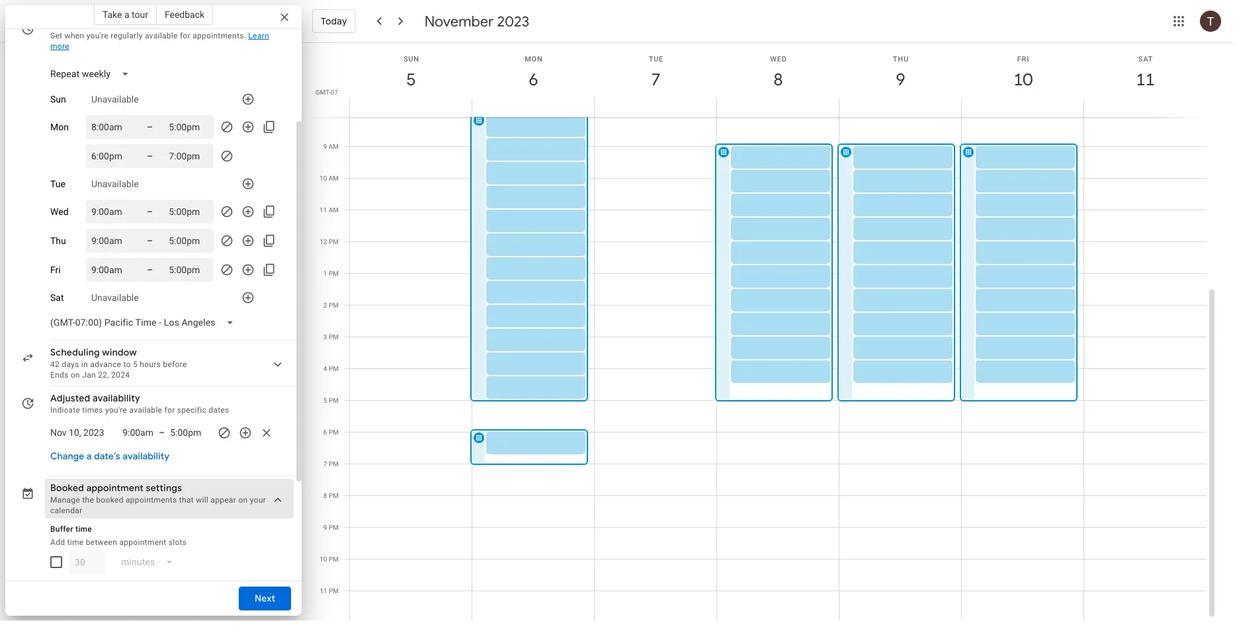 Task type: locate. For each thing, give the bounding box(es) containing it.
3 unavailable from the top
[[91, 292, 139, 303]]

appointment
[[86, 482, 144, 494], [119, 538, 166, 547]]

am for 8 am
[[329, 111, 339, 119]]

1 vertical spatial for
[[164, 406, 175, 415]]

1 horizontal spatial sun
[[404, 55, 419, 63]]

thu for thu 9
[[893, 55, 909, 63]]

1 horizontal spatial for
[[180, 31, 190, 40]]

mon for mon
[[50, 122, 69, 132]]

1 vertical spatial 7
[[323, 460, 327, 468]]

0 horizontal spatial on
[[71, 371, 80, 380]]

1 vertical spatial 11
[[320, 206, 327, 214]]

1 am from the top
[[329, 111, 339, 119]]

Start time on Thursdays text field
[[91, 233, 131, 249]]

change
[[50, 451, 84, 462]]

pm right 4
[[329, 365, 339, 373]]

settings
[[146, 482, 182, 494]]

6 pm
[[323, 428, 339, 436]]

0 vertical spatial 10
[[1013, 68, 1032, 90]]

pm for 2 pm
[[329, 301, 339, 309]]

7 pm from the top
[[329, 428, 339, 436]]

0 vertical spatial you're
[[86, 31, 108, 40]]

mon up monday, november 6 element
[[525, 55, 543, 63]]

am up 12 pm
[[329, 206, 339, 214]]

fri for fri
[[50, 264, 61, 275]]

pm down "9 pm"
[[329, 555, 339, 563]]

booked
[[50, 482, 84, 494]]

unavailable down "start time on fridays" text box
[[91, 292, 139, 303]]

1 vertical spatial tue
[[50, 178, 65, 189]]

availability up regularly
[[88, 18, 136, 30]]

3 am from the top
[[329, 174, 339, 182]]

11 inside column header
[[1135, 68, 1154, 90]]

that
[[179, 496, 194, 505]]

9 inside thu 9
[[895, 68, 905, 90]]

– left end time on thursdays 'text box'
[[147, 235, 153, 246]]

pm for 3 pm
[[329, 333, 339, 341]]

Start time on Wednesdays text field
[[91, 204, 131, 220]]

1 vertical spatial 6
[[323, 428, 327, 436]]

0 vertical spatial fri
[[1017, 55, 1030, 63]]

1 vertical spatial 8
[[323, 111, 327, 119]]

wed for wed
[[50, 206, 68, 217]]

1 vertical spatial thu
[[50, 235, 66, 246]]

a for take
[[124, 9, 129, 20]]

1 vertical spatial fri
[[50, 264, 61, 275]]

unavailable for sat
[[91, 292, 139, 303]]

unavailable
[[91, 94, 139, 105], [91, 178, 139, 189], [91, 292, 139, 303]]

sun for sun 5
[[404, 55, 419, 63]]

general
[[50, 18, 86, 30]]

time right buffer
[[75, 525, 92, 534]]

tue for tue
[[50, 178, 65, 189]]

grid
[[307, 43, 1217, 621]]

1 vertical spatial on
[[238, 496, 248, 505]]

0 horizontal spatial sun
[[50, 94, 66, 105]]

mon left start time on mondays text field
[[50, 122, 69, 132]]

8 pm
[[323, 492, 339, 500]]

0 vertical spatial unavailable
[[91, 94, 139, 105]]

None field
[[45, 62, 140, 86], [45, 311, 245, 335], [45, 62, 140, 86], [45, 311, 245, 335]]

42
[[50, 360, 60, 369]]

0 vertical spatial mon
[[525, 55, 543, 63]]

1 vertical spatial 9
[[323, 143, 327, 151]]

0 horizontal spatial fri
[[50, 264, 61, 275]]

am for 9 am
[[329, 143, 339, 151]]

change a date's availability
[[50, 451, 169, 462]]

fri left "start time on fridays" text box
[[50, 264, 61, 275]]

0 vertical spatial sun
[[404, 55, 419, 63]]

availability for adjusted
[[93, 392, 140, 404]]

9 am
[[323, 143, 339, 151]]

monday, november 6 element
[[518, 64, 549, 95]]

pm for 4 pm
[[329, 365, 339, 373]]

available down tour
[[145, 31, 178, 40]]

0 horizontal spatial 5
[[133, 360, 138, 369]]

0 vertical spatial 6
[[528, 68, 537, 90]]

6 down 5 pm
[[323, 428, 327, 436]]

wed left start time on wednesdays text box
[[50, 206, 68, 217]]

0 vertical spatial wed
[[770, 55, 787, 63]]

8
[[773, 68, 782, 90], [323, 111, 327, 119], [323, 492, 327, 500]]

sat for sat 11
[[1138, 55, 1153, 63]]

appointment inside booked appointment settings manage the booked appointments that will appear on your calendar
[[86, 482, 144, 494]]

more
[[50, 42, 69, 51]]

pm up '7 pm'
[[329, 428, 339, 436]]

set when you're regularly available for appointments.
[[50, 31, 246, 40]]

times
[[82, 406, 103, 415]]

when
[[65, 31, 84, 40]]

1 horizontal spatial thu
[[893, 55, 909, 63]]

11
[[1135, 68, 1154, 90], [320, 206, 327, 214], [320, 587, 327, 595]]

sat
[[1138, 55, 1153, 63], [50, 292, 64, 303]]

am down 07
[[329, 111, 339, 119]]

1 vertical spatial wed
[[50, 206, 68, 217]]

2 vertical spatial unavailable
[[91, 292, 139, 303]]

wed up wednesday, november 8 element
[[770, 55, 787, 63]]

2 vertical spatial 10
[[320, 555, 327, 563]]

– right start time on wednesdays text box
[[147, 206, 153, 217]]

6
[[528, 68, 537, 90], [323, 428, 327, 436]]

0 vertical spatial 5
[[406, 68, 415, 90]]

wednesday, november 8 element
[[763, 64, 794, 95]]

on
[[71, 371, 80, 380], [238, 496, 248, 505]]

2 vertical spatial 9
[[323, 524, 327, 532]]

5
[[406, 68, 415, 90], [133, 360, 138, 369], [323, 397, 327, 405]]

thu
[[893, 55, 909, 63], [50, 235, 66, 246]]

7 column header
[[594, 43, 717, 117]]

0 horizontal spatial wed
[[50, 206, 68, 217]]

4 pm
[[323, 365, 339, 373]]

am for 11 am
[[329, 206, 339, 214]]

you're right 'times'
[[105, 406, 127, 415]]

for
[[180, 31, 190, 40], [164, 406, 175, 415]]

4 am from the top
[[329, 206, 339, 214]]

thu left the start time on thursdays text box
[[50, 235, 66, 246]]

learn more
[[50, 31, 269, 51]]

1 horizontal spatial mon
[[525, 55, 543, 63]]

appointment up the booked
[[86, 482, 144, 494]]

1 vertical spatial unavailable
[[91, 178, 139, 189]]

0 vertical spatial for
[[180, 31, 190, 40]]

1 horizontal spatial 5
[[323, 397, 327, 405]]

thu for thu
[[50, 235, 66, 246]]

1 horizontal spatial 6
[[528, 68, 537, 90]]

pm for 7 pm
[[329, 460, 339, 468]]

window
[[102, 347, 137, 359]]

availability for general
[[88, 18, 136, 30]]

11 pm
[[320, 587, 339, 595]]

1 horizontal spatial on
[[238, 496, 248, 505]]

1 vertical spatial time
[[67, 538, 84, 547]]

gmt-
[[315, 88, 331, 96]]

fri inside fri 10
[[1017, 55, 1030, 63]]

time right add
[[67, 538, 84, 547]]

2 pm from the top
[[329, 270, 339, 278]]

0 vertical spatial a
[[124, 9, 129, 20]]

10 am
[[320, 174, 339, 182]]

pm right 12
[[329, 238, 339, 246]]

pm down 8 pm at the left bottom
[[329, 524, 339, 532]]

sat up saturday, november 11 element
[[1138, 55, 1153, 63]]

1 vertical spatial mon
[[50, 122, 69, 132]]

2
[[323, 301, 327, 309]]

pm for 5 pm
[[329, 397, 339, 405]]

tue
[[649, 55, 664, 63], [50, 178, 65, 189]]

0 vertical spatial appointment
[[86, 482, 144, 494]]

feedback
[[165, 9, 205, 20]]

appointments.
[[193, 31, 246, 40]]

pm up 8 pm at the left bottom
[[329, 460, 339, 468]]

a left tour
[[124, 9, 129, 20]]

unavailable up start time on mondays text field
[[91, 94, 139, 105]]

take a tour
[[102, 9, 148, 20]]

available up start time text box
[[129, 406, 162, 415]]

sat up scheduling
[[50, 292, 64, 303]]

1 vertical spatial available
[[129, 406, 162, 415]]

0 vertical spatial sat
[[1138, 55, 1153, 63]]

– left end time on mondays text field in the left of the page
[[147, 151, 153, 161]]

fri for fri 10
[[1017, 55, 1030, 63]]

on left your
[[238, 496, 248, 505]]

indicate
[[50, 406, 80, 415]]

a inside change a date's availability button
[[87, 451, 92, 462]]

mon 6
[[525, 55, 543, 90]]

mon for mon 6
[[525, 55, 543, 63]]

gmt-07
[[315, 88, 338, 96]]

pm up 6 pm
[[329, 397, 339, 405]]

days
[[62, 360, 79, 369]]

8 for 8 am
[[323, 111, 327, 119]]

for down feedback button
[[180, 31, 190, 40]]

2023
[[497, 12, 530, 30]]

1 vertical spatial appointment
[[119, 538, 166, 547]]

mon inside 6 column header
[[525, 55, 543, 63]]

a for change
[[87, 451, 92, 462]]

3 pm from the top
[[329, 301, 339, 309]]

am down 8 am
[[329, 143, 339, 151]]

0 vertical spatial thu
[[893, 55, 909, 63]]

availability inside button
[[123, 451, 169, 462]]

End time on Thursdays text field
[[169, 233, 209, 249]]

am
[[329, 111, 339, 119], [329, 143, 339, 151], [329, 174, 339, 182], [329, 206, 339, 214]]

learn more link
[[50, 31, 269, 51]]

1 vertical spatial sun
[[50, 94, 66, 105]]

11 pm from the top
[[329, 555, 339, 563]]

today
[[321, 15, 347, 27]]

10 pm
[[320, 555, 339, 563]]

9
[[895, 68, 905, 90], [323, 143, 327, 151], [323, 524, 327, 532]]

a inside take a tour button
[[124, 9, 129, 20]]

pm right 1
[[329, 270, 339, 278]]

4 pm from the top
[[329, 333, 339, 341]]

– left end time on fridays text field
[[147, 264, 153, 275]]

1 vertical spatial you're
[[105, 406, 127, 415]]

1 vertical spatial 10
[[320, 174, 327, 182]]

1 vertical spatial availability
[[93, 392, 140, 404]]

0 vertical spatial 11
[[1135, 68, 1154, 90]]

availability down start time text box
[[123, 451, 169, 462]]

6 down 2023
[[528, 68, 537, 90]]

End time on Mondays text field
[[169, 148, 209, 164]]

10 pm from the top
[[329, 524, 339, 532]]

1 horizontal spatial tue
[[649, 55, 664, 63]]

2 vertical spatial 5
[[323, 397, 327, 405]]

scheduling window 42 days in advance to 5 hours before ends on jan 22, 2024
[[50, 347, 187, 380]]

2 am from the top
[[329, 143, 339, 151]]

1 horizontal spatial a
[[124, 9, 129, 20]]

thu up thursday, november 9 element
[[893, 55, 909, 63]]

0 horizontal spatial tue
[[50, 178, 65, 189]]

you're inside adjusted availability indicate times you're available for specific dates
[[105, 406, 127, 415]]

12 pm
[[320, 238, 339, 246]]

before
[[163, 360, 187, 369]]

0 horizontal spatial for
[[164, 406, 175, 415]]

1 horizontal spatial sat
[[1138, 55, 1153, 63]]

6 pm from the top
[[329, 397, 339, 405]]

5 pm from the top
[[329, 365, 339, 373]]

availability inside adjusted availability indicate times you're available for specific dates
[[93, 392, 140, 404]]

1 horizontal spatial fri
[[1017, 55, 1030, 63]]

thu inside 9 column header
[[893, 55, 909, 63]]

on inside scheduling window 42 days in advance to 5 hours before ends on jan 22, 2024
[[71, 371, 80, 380]]

0 horizontal spatial 6
[[323, 428, 327, 436]]

unavailable up start time on wednesdays text box
[[91, 178, 139, 189]]

1 horizontal spatial wed
[[770, 55, 787, 63]]

2 vertical spatial availability
[[123, 451, 169, 462]]

available
[[145, 31, 178, 40], [129, 406, 162, 415]]

2 horizontal spatial 5
[[406, 68, 415, 90]]

sat inside sat 11
[[1138, 55, 1153, 63]]

– right start time on mondays text field
[[147, 121, 153, 132]]

9 pm
[[323, 524, 339, 532]]

12 pm from the top
[[329, 587, 339, 595]]

0 vertical spatial tue
[[649, 55, 664, 63]]

Start time on Mondays text field
[[91, 148, 131, 164]]

2 unavailable from the top
[[91, 178, 139, 189]]

10
[[1013, 68, 1032, 90], [320, 174, 327, 182], [320, 555, 327, 563]]

0 vertical spatial 8
[[773, 68, 782, 90]]

1 vertical spatial a
[[87, 451, 92, 462]]

november
[[425, 12, 494, 30]]

adjusted
[[50, 392, 90, 404]]

0 horizontal spatial a
[[87, 451, 92, 462]]

1 unavailable from the top
[[91, 94, 139, 105]]

sun down more
[[50, 94, 66, 105]]

calendar
[[50, 506, 82, 515]]

on down days
[[71, 371, 80, 380]]

sat 11
[[1135, 55, 1154, 90]]

you're down 'general availability' on the top of page
[[86, 31, 108, 40]]

appointment left the slots
[[119, 538, 166, 547]]

sat for sat
[[50, 292, 64, 303]]

9 column header
[[839, 43, 962, 117]]

am down 9 am
[[329, 174, 339, 182]]

0 vertical spatial on
[[71, 371, 80, 380]]

0 vertical spatial availability
[[88, 18, 136, 30]]

sun
[[404, 55, 419, 63], [50, 94, 66, 105]]

0 horizontal spatial mon
[[50, 122, 69, 132]]

0 vertical spatial 7
[[650, 68, 660, 90]]

9 for 9 am
[[323, 143, 327, 151]]

0 horizontal spatial thu
[[50, 235, 66, 246]]

0 horizontal spatial sat
[[50, 292, 64, 303]]

sunday, november 5 element
[[396, 64, 426, 95]]

learn
[[248, 31, 269, 40]]

1 vertical spatial sat
[[50, 292, 64, 303]]

sun up sunday, november 5 'element'
[[404, 55, 419, 63]]

a
[[124, 9, 129, 20], [87, 451, 92, 462]]

tue inside the 7 column header
[[649, 55, 664, 63]]

1 horizontal spatial 7
[[650, 68, 660, 90]]

sun inside 5 column header
[[404, 55, 419, 63]]

fri
[[1017, 55, 1030, 63], [50, 264, 61, 275]]

10 for 10 pm
[[320, 555, 327, 563]]

2 vertical spatial 8
[[323, 492, 327, 500]]

unavailable for sun
[[91, 94, 139, 105]]

wed
[[770, 55, 787, 63], [50, 206, 68, 217]]

pm down 10 pm
[[329, 587, 339, 595]]

0 horizontal spatial 7
[[323, 460, 327, 468]]

1 vertical spatial 5
[[133, 360, 138, 369]]

0 vertical spatial 9
[[895, 68, 905, 90]]

1 pm from the top
[[329, 238, 339, 246]]

a left date's
[[87, 451, 92, 462]]

3 pm
[[323, 333, 339, 341]]

pm right 3
[[329, 333, 339, 341]]

fri up friday, november 10 element
[[1017, 55, 1030, 63]]

pm down '7 pm'
[[329, 492, 339, 500]]

wed inside 8 column header
[[770, 55, 787, 63]]

unavailable for tue
[[91, 178, 139, 189]]

5 pm
[[323, 397, 339, 405]]

tue 7
[[649, 55, 664, 90]]

2 vertical spatial 11
[[320, 587, 327, 595]]

dates
[[209, 406, 229, 415]]

availability down 2024
[[93, 392, 140, 404]]

pm for 6 pm
[[329, 428, 339, 436]]

feedback button
[[157, 4, 213, 25]]

8 pm from the top
[[329, 460, 339, 468]]

9 pm from the top
[[329, 492, 339, 500]]

pm right '2'
[[329, 301, 339, 309]]

for left "specific"
[[164, 406, 175, 415]]



Task type: describe. For each thing, give the bounding box(es) containing it.
general availability
[[50, 18, 136, 30]]

2024
[[111, 371, 130, 380]]

pm for 8 pm
[[329, 492, 339, 500]]

the
[[82, 496, 94, 505]]

jan
[[82, 371, 96, 380]]

8 column header
[[717, 43, 840, 117]]

tuesday, november 7 element
[[641, 64, 671, 95]]

wed 8
[[770, 55, 787, 90]]

11 column header
[[1084, 43, 1207, 117]]

– for mon
[[147, 121, 153, 132]]

8 for 8 pm
[[323, 492, 327, 500]]

november 2023
[[425, 12, 530, 30]]

5 inside "sun 5"
[[406, 68, 415, 90]]

sun for sun
[[50, 94, 66, 105]]

take
[[102, 9, 122, 20]]

22,
[[98, 371, 109, 380]]

buffer
[[50, 525, 73, 534]]

scheduling
[[50, 347, 100, 359]]

booked
[[96, 496, 124, 505]]

booked appointment settings manage the booked appointments that will appear on your calendar
[[50, 482, 266, 515]]

5 column header
[[349, 43, 472, 117]]

10 column header
[[961, 43, 1084, 117]]

your
[[250, 496, 266, 505]]

11 for 11 pm
[[320, 587, 327, 595]]

5 inside scheduling window 42 days in advance to 5 hours before ends on jan 22, 2024
[[133, 360, 138, 369]]

End time text field
[[170, 425, 207, 441]]

thursday, november 9 element
[[886, 64, 916, 95]]

End time on Wednesdays text field
[[169, 204, 209, 220]]

12
[[320, 238, 327, 246]]

date's
[[94, 451, 120, 462]]

– left end time text field
[[159, 427, 165, 438]]

– for wed
[[147, 206, 153, 217]]

10 inside 10 column header
[[1013, 68, 1032, 90]]

grid containing 5
[[307, 43, 1217, 621]]

Start time text field
[[116, 425, 153, 441]]

appear
[[211, 496, 236, 505]]

manage
[[50, 496, 80, 505]]

Date text field
[[50, 425, 105, 441]]

– for fri
[[147, 264, 153, 275]]

available inside adjusted availability indicate times you're available for specific dates
[[129, 406, 162, 415]]

will
[[196, 496, 208, 505]]

next button
[[239, 583, 291, 615]]

End time on Mondays text field
[[169, 119, 209, 135]]

07
[[331, 88, 338, 96]]

fri 10
[[1013, 55, 1032, 90]]

3
[[323, 333, 327, 341]]

saturday, november 11 element
[[1130, 64, 1161, 95]]

appointment inside buffer time add time between appointment slots
[[119, 538, 166, 547]]

add
[[50, 538, 65, 547]]

7 pm
[[323, 460, 339, 468]]

pm for 11 pm
[[329, 587, 339, 595]]

1
[[323, 270, 327, 278]]

0 vertical spatial time
[[75, 525, 92, 534]]

pm for 10 pm
[[329, 555, 339, 563]]

next
[[255, 593, 275, 605]]

to
[[123, 360, 131, 369]]

adjusted availability indicate times you're available for specific dates
[[50, 392, 229, 415]]

9 for 9 pm
[[323, 524, 327, 532]]

Start time on Mondays text field
[[91, 119, 131, 135]]

on inside booked appointment settings manage the booked appointments that will appear on your calendar
[[238, 496, 248, 505]]

between
[[86, 538, 117, 547]]

hours
[[140, 360, 161, 369]]

End time on Fridays text field
[[169, 262, 209, 278]]

8 inside wed 8
[[773, 68, 782, 90]]

1 pm
[[323, 270, 339, 278]]

regularly
[[111, 31, 143, 40]]

slots
[[169, 538, 187, 547]]

specific
[[177, 406, 206, 415]]

10 for 10 am
[[320, 174, 327, 182]]

pm for 1 pm
[[329, 270, 339, 278]]

8 am
[[323, 111, 339, 119]]

Start time on Fridays text field
[[91, 262, 131, 278]]

Buffer time number field
[[75, 550, 100, 574]]

wed for wed 8
[[770, 55, 787, 63]]

6 column header
[[472, 43, 595, 117]]

for inside adjusted availability indicate times you're available for specific dates
[[164, 406, 175, 415]]

friday, november 10 element
[[1008, 64, 1038, 95]]

appointments
[[126, 496, 177, 505]]

ends
[[50, 371, 69, 380]]

change a date's availability button
[[45, 445, 175, 468]]

take a tour button
[[94, 4, 157, 25]]

sun 5
[[404, 55, 419, 90]]

0 vertical spatial available
[[145, 31, 178, 40]]

tour
[[132, 9, 148, 20]]

7 inside tue 7
[[650, 68, 660, 90]]

tue for tue 7
[[649, 55, 664, 63]]

buffer time add time between appointment slots
[[50, 525, 187, 547]]

set
[[50, 31, 62, 40]]

11 for 11 am
[[320, 206, 327, 214]]

11 am
[[320, 206, 339, 214]]

advance
[[90, 360, 121, 369]]

2 pm
[[323, 301, 339, 309]]

thu 9
[[893, 55, 909, 90]]

pm for 12 pm
[[329, 238, 339, 246]]

in
[[81, 360, 88, 369]]

– for thu
[[147, 235, 153, 246]]

6 inside mon 6
[[528, 68, 537, 90]]

today button
[[312, 5, 356, 37]]

am for 10 am
[[329, 174, 339, 182]]

pm for 9 pm
[[329, 524, 339, 532]]

4
[[323, 365, 327, 373]]



Task type: vqa. For each thing, say whether or not it's contained in the screenshot.


